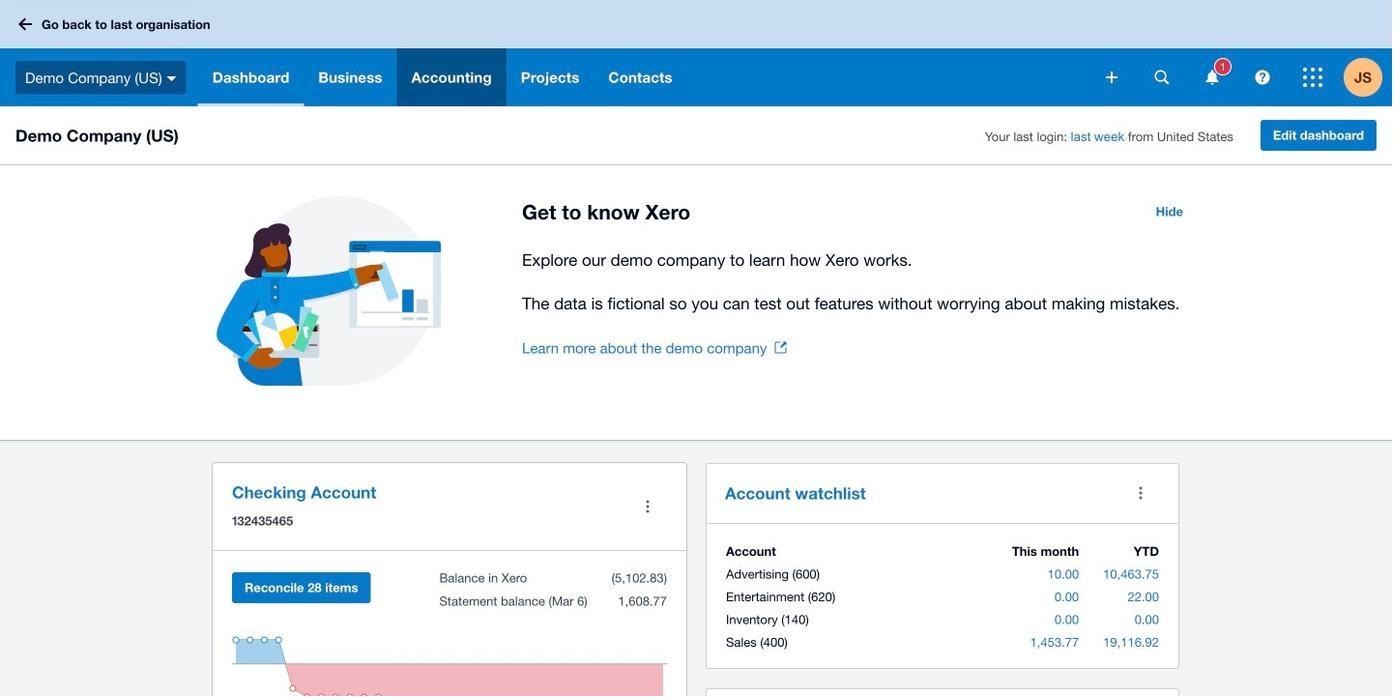 Task type: vqa. For each thing, say whether or not it's contained in the screenshot.
svg icon
yes



Task type: describe. For each thing, give the bounding box(es) containing it.
manage menu toggle image
[[629, 487, 667, 526]]

intro banner body element
[[522, 247, 1195, 317]]

0 horizontal spatial svg image
[[18, 18, 32, 30]]



Task type: locate. For each thing, give the bounding box(es) containing it.
1 horizontal spatial svg image
[[1206, 70, 1219, 85]]

svg image
[[1155, 70, 1170, 85], [1256, 70, 1270, 85], [1106, 72, 1118, 83], [167, 76, 177, 81]]

banner
[[0, 0, 1392, 106]]

svg image
[[18, 18, 32, 30], [1304, 68, 1323, 87], [1206, 70, 1219, 85]]

2 horizontal spatial svg image
[[1304, 68, 1323, 87]]



